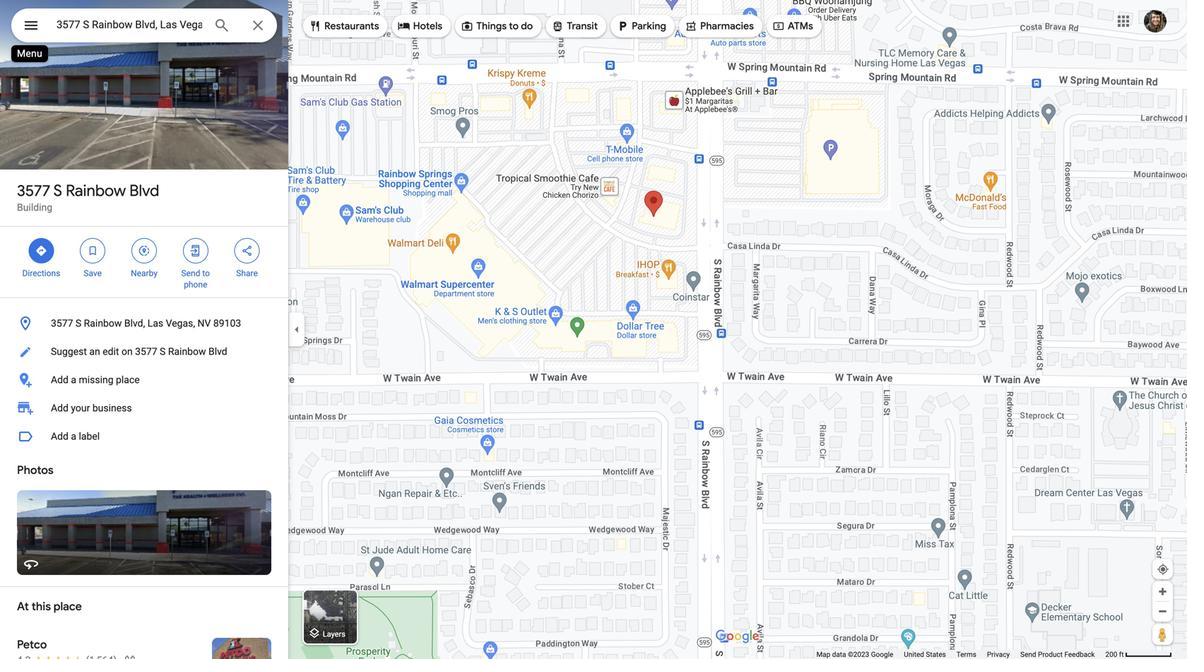 Task type: locate. For each thing, give the bounding box(es) containing it.
3577
[[17, 181, 50, 201], [51, 318, 73, 329], [135, 346, 157, 358]]

blvd
[[129, 181, 159, 201], [208, 346, 227, 358]]

building
[[17, 202, 52, 213]]


[[23, 15, 40, 36]]

photos
[[17, 463, 54, 478]]

rainbow inside 3577 s rainbow blvd building
[[66, 181, 126, 201]]

1 horizontal spatial send
[[1020, 650, 1036, 659]]

add a missing place
[[51, 374, 140, 386]]

2 vertical spatial add
[[51, 431, 68, 442]]

add for add a label
[[51, 431, 68, 442]]

pharmacies
[[700, 20, 754, 33]]

1 vertical spatial send
[[1020, 650, 1036, 659]]

1 vertical spatial 3577
[[51, 318, 73, 329]]

1 horizontal spatial 3577
[[51, 318, 73, 329]]

s inside 3577 s rainbow blvd building
[[53, 181, 62, 201]]

layers
[[323, 630, 345, 639]]

add a label button
[[0, 423, 288, 451]]

to
[[509, 20, 519, 33], [202, 269, 210, 278]]

0 vertical spatial to
[[509, 20, 519, 33]]

0 vertical spatial blvd
[[129, 181, 159, 201]]

place
[[116, 374, 140, 386], [54, 600, 82, 614]]

to inside the  things to do
[[509, 20, 519, 33]]


[[398, 18, 410, 34]]

3 add from the top
[[51, 431, 68, 442]]

1 horizontal spatial s
[[76, 318, 81, 329]]

blvd down 89103
[[208, 346, 227, 358]]

a left label on the left bottom
[[71, 431, 76, 442]]

blvd,
[[124, 318, 145, 329]]

 hotels
[[398, 18, 442, 34]]

petco link
[[0, 627, 288, 659]]

add left label on the left bottom
[[51, 431, 68, 442]]

restaurants
[[324, 20, 379, 33]]

0 vertical spatial place
[[116, 374, 140, 386]]

a for label
[[71, 431, 76, 442]]

rainbow for blvd,
[[84, 318, 122, 329]]

1 vertical spatial add
[[51, 402, 68, 414]]

petco
[[17, 638, 47, 652]]

 things to do
[[461, 18, 533, 34]]

suggest
[[51, 346, 87, 358]]

None field
[[57, 16, 202, 33]]

3577 inside 3577 s rainbow blvd building
[[17, 181, 50, 201]]

to up phone
[[202, 269, 210, 278]]

add a missing place button
[[0, 366, 288, 394]]

1 a from the top
[[71, 374, 76, 386]]

1 add from the top
[[51, 374, 68, 386]]

rainbow
[[66, 181, 126, 201], [84, 318, 122, 329], [168, 346, 206, 358]]

3577 s rainbow blvd, las vegas, nv 89103 button
[[0, 309, 288, 338]]

place down on
[[116, 374, 140, 386]]

send for send to phone
[[181, 269, 200, 278]]

0 horizontal spatial to
[[202, 269, 210, 278]]

to left "do"
[[509, 20, 519, 33]]

send left product
[[1020, 650, 1036, 659]]

3577 up suggest
[[51, 318, 73, 329]]

price: moderate image
[[124, 655, 135, 659]]

0 vertical spatial s
[[53, 181, 62, 201]]

 transit
[[551, 18, 598, 34]]

add
[[51, 374, 68, 386], [51, 402, 68, 414], [51, 431, 68, 442]]

send up phone
[[181, 269, 200, 278]]

an
[[89, 346, 100, 358]]

0 horizontal spatial place
[[54, 600, 82, 614]]

1 vertical spatial rainbow
[[84, 318, 122, 329]]

 restaurants
[[309, 18, 379, 34]]

2 a from the top
[[71, 431, 76, 442]]

3577 right on
[[135, 346, 157, 358]]

hotels
[[413, 20, 442, 33]]

0 vertical spatial add
[[51, 374, 68, 386]]

footer containing map data ©2023 google
[[816, 650, 1105, 659]]

1 horizontal spatial blvd
[[208, 346, 227, 358]]

edit
[[103, 346, 119, 358]]

nearby
[[131, 269, 158, 278]]

1 vertical spatial s
[[76, 318, 81, 329]]

zoom out image
[[1157, 606, 1168, 617]]

add down suggest
[[51, 374, 68, 386]]

united states button
[[904, 650, 946, 659]]

2 vertical spatial 3577
[[135, 346, 157, 358]]

blvd up 
[[129, 181, 159, 201]]


[[616, 18, 629, 34]]

2 horizontal spatial 3577
[[135, 346, 157, 358]]

united
[[904, 650, 924, 659]]

2 add from the top
[[51, 402, 68, 414]]

send product feedback button
[[1020, 650, 1095, 659]]

rainbow up 
[[66, 181, 126, 201]]

0 horizontal spatial s
[[53, 181, 62, 201]]

1 vertical spatial a
[[71, 431, 76, 442]]

 atms
[[772, 18, 813, 34]]

0 vertical spatial rainbow
[[66, 181, 126, 201]]

add your business link
[[0, 394, 288, 423]]

89103
[[213, 318, 241, 329]]

3577 up building
[[17, 181, 50, 201]]

blvd inside 3577 s rainbow blvd building
[[129, 181, 159, 201]]

0 horizontal spatial send
[[181, 269, 200, 278]]

1 vertical spatial to
[[202, 269, 210, 278]]


[[461, 18, 474, 34]]

rainbow down vegas, on the left top
[[168, 346, 206, 358]]

send inside button
[[1020, 650, 1036, 659]]

s for blvd
[[53, 181, 62, 201]]

add a label
[[51, 431, 100, 442]]

save
[[84, 269, 102, 278]]

0 horizontal spatial 3577
[[17, 181, 50, 201]]

send
[[181, 269, 200, 278], [1020, 650, 1036, 659]]

0 vertical spatial a
[[71, 374, 76, 386]]

rainbow for blvd
[[66, 181, 126, 201]]

2 vertical spatial s
[[160, 346, 166, 358]]

this
[[31, 600, 51, 614]]

2 horizontal spatial s
[[160, 346, 166, 358]]

s
[[53, 181, 62, 201], [76, 318, 81, 329], [160, 346, 166, 358]]

place right this
[[54, 600, 82, 614]]

1 vertical spatial blvd
[[208, 346, 227, 358]]

collapse side panel image
[[289, 322, 305, 337]]

0 horizontal spatial blvd
[[129, 181, 159, 201]]

add for add a missing place
[[51, 374, 68, 386]]

google maps element
[[0, 0, 1187, 659]]

3577 s rainbow blvd, las vegas, nv 89103
[[51, 318, 241, 329]]

a left 'missing'
[[71, 374, 76, 386]]


[[138, 243, 151, 259]]

to inside send to phone
[[202, 269, 210, 278]]

0 vertical spatial send
[[181, 269, 200, 278]]

nv
[[198, 318, 211, 329]]

200 ft button
[[1105, 650, 1172, 659]]

 parking
[[616, 18, 666, 34]]

a
[[71, 374, 76, 386], [71, 431, 76, 442]]

add left "your"
[[51, 402, 68, 414]]

1 horizontal spatial to
[[509, 20, 519, 33]]

3577 for blvd,
[[51, 318, 73, 329]]

 button
[[11, 8, 51, 45]]

0 vertical spatial 3577
[[17, 181, 50, 201]]

map
[[816, 650, 830, 659]]

send inside send to phone
[[181, 269, 200, 278]]

transit
[[567, 20, 598, 33]]

things
[[476, 20, 507, 33]]

rainbow up the edit
[[84, 318, 122, 329]]

1 horizontal spatial place
[[116, 374, 140, 386]]

footer
[[816, 650, 1105, 659]]



Task type: vqa. For each thing, say whether or not it's contained in the screenshot.
second A from the bottom
yes



Task type: describe. For each thing, give the bounding box(es) containing it.
1 vertical spatial place
[[54, 600, 82, 614]]

footer inside google maps element
[[816, 650, 1105, 659]]

send for send product feedback
[[1020, 650, 1036, 659]]

3577 s rainbow blvd main content
[[0, 0, 288, 659]]

200
[[1105, 650, 1117, 659]]

3577 S Rainbow Blvd, Las Vegas, NV 89103 field
[[11, 8, 277, 42]]

200 ft
[[1105, 650, 1124, 659]]

directions
[[22, 269, 60, 278]]

terms
[[957, 650, 976, 659]]

privacy button
[[987, 650, 1010, 659]]

suggest an edit on 3577 s rainbow blvd
[[51, 346, 227, 358]]


[[86, 243, 99, 259]]

suggest an edit on 3577 s rainbow blvd button
[[0, 338, 288, 366]]

missing
[[79, 374, 113, 386]]

2 vertical spatial rainbow
[[168, 346, 206, 358]]

actions for 3577 s rainbow blvd region
[[0, 227, 288, 297]]

las
[[148, 318, 163, 329]]

add for add your business
[[51, 402, 68, 414]]

send product feedback
[[1020, 650, 1095, 659]]

zoom in image
[[1157, 586, 1168, 597]]

show street view coverage image
[[1152, 624, 1173, 645]]

none field inside "3577 s rainbow blvd, las vegas, nv 89103" field
[[57, 16, 202, 33]]

3577 for blvd
[[17, 181, 50, 201]]

business
[[92, 402, 132, 414]]

s for blvd,
[[76, 318, 81, 329]]

on
[[122, 346, 133, 358]]

data
[[832, 650, 846, 659]]

add your business
[[51, 402, 132, 414]]

at this place
[[17, 600, 82, 614]]

 pharmacies
[[685, 18, 754, 34]]

at
[[17, 600, 29, 614]]

privacy
[[987, 650, 1010, 659]]

 search field
[[11, 8, 277, 45]]

share
[[236, 269, 258, 278]]


[[685, 18, 697, 34]]

map data ©2023 google
[[816, 650, 893, 659]]


[[309, 18, 322, 34]]


[[772, 18, 785, 34]]

show your location image
[[1157, 563, 1169, 576]]

united states
[[904, 650, 946, 659]]

do
[[521, 20, 533, 33]]

feedback
[[1064, 650, 1095, 659]]


[[35, 243, 48, 259]]

states
[[926, 650, 946, 659]]

©2023
[[848, 650, 869, 659]]

label
[[79, 431, 100, 442]]

phone
[[184, 280, 207, 290]]

terms button
[[957, 650, 976, 659]]

4.3 stars 1,564 reviews image
[[17, 654, 117, 659]]

google account: giulia masi  
(giulia.masi@adept.ai) image
[[1144, 10, 1167, 33]]

parking
[[632, 20, 666, 33]]

your
[[71, 402, 90, 414]]

google
[[871, 650, 893, 659]]


[[189, 243, 202, 259]]


[[551, 18, 564, 34]]

send to phone
[[181, 269, 210, 290]]

place inside button
[[116, 374, 140, 386]]

a for missing
[[71, 374, 76, 386]]

atms
[[788, 20, 813, 33]]

vegas,
[[166, 318, 195, 329]]


[[241, 243, 253, 259]]

product
[[1038, 650, 1063, 659]]

ft
[[1119, 650, 1124, 659]]

3577 s rainbow blvd building
[[17, 181, 159, 213]]

blvd inside button
[[208, 346, 227, 358]]



